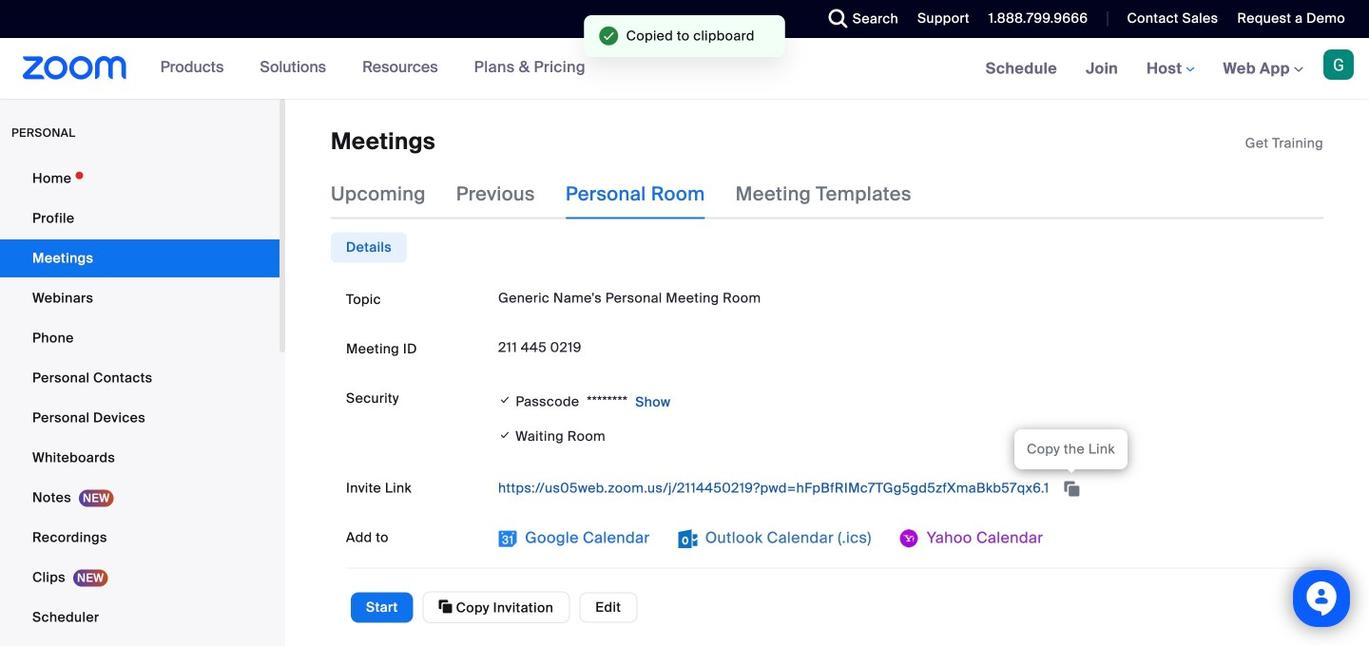 Task type: describe. For each thing, give the bounding box(es) containing it.
profile picture image
[[1324, 49, 1355, 80]]

checked image
[[498, 391, 512, 410]]

meetings navigation
[[972, 38, 1370, 100]]

add to google calendar image
[[498, 530, 517, 549]]

personal menu menu
[[0, 160, 280, 647]]

product information navigation
[[146, 38, 600, 99]]

copy url image
[[1063, 483, 1082, 496]]

add to yahoo calendar image
[[901, 530, 920, 549]]

success image
[[600, 27, 619, 46]]



Task type: vqa. For each thing, say whether or not it's contained in the screenshot.
Insert Image on the top right of page
no



Task type: locate. For each thing, give the bounding box(es) containing it.
tab
[[331, 232, 407, 263]]

tabs of meeting tab list
[[331, 170, 942, 219]]

checked image
[[498, 426, 512, 446]]

banner
[[0, 38, 1370, 100]]

tab list
[[331, 232, 407, 263]]

application
[[1246, 134, 1324, 153]]

zoom logo image
[[23, 56, 127, 80]]

add to outlook calendar (.ics) image
[[679, 530, 698, 549]]

copy image
[[439, 599, 453, 616]]



